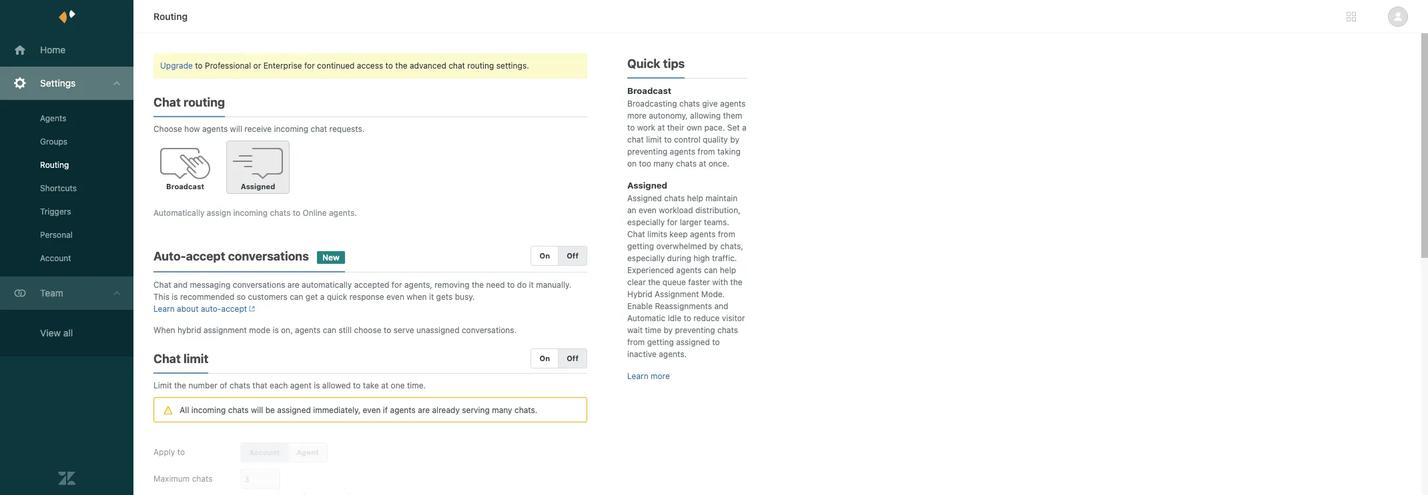 Task type: describe. For each thing, give the bounding box(es) containing it.
still
[[339, 326, 352, 336]]

off for 1st on button from the bottom
[[567, 354, 579, 363]]

2 horizontal spatial from
[[718, 230, 735, 240]]

new
[[322, 253, 340, 263]]

do
[[517, 280, 527, 290]]

agent
[[290, 381, 312, 391]]

1 vertical spatial routing
[[184, 95, 225, 109]]

0 horizontal spatial account
[[40, 254, 71, 264]]

how
[[184, 124, 200, 134]]

many inside broadcast broadcasting chats give agents more autonomy, allowing them to work at their own pace. set a chat limit to control quality by preventing agents from taking on too many chats at once.
[[654, 159, 674, 169]]

agents right on,
[[295, 326, 321, 336]]

1 vertical spatial accept
[[221, 304, 247, 314]]

0 horizontal spatial limit
[[184, 352, 209, 366]]

recommended
[[180, 292, 234, 302]]

limit
[[154, 381, 172, 391]]

the right limit
[[174, 381, 186, 391]]

agent button
[[288, 443, 327, 463]]

to down reassignments
[[684, 314, 691, 324]]

their
[[667, 123, 684, 133]]

shortcuts
[[40, 184, 77, 194]]

assignment
[[203, 326, 247, 336]]

overwhelmed
[[656, 242, 707, 252]]

choose how agents will receive incoming chat requests.
[[154, 124, 365, 134]]

professional
[[205, 61, 251, 71]]

the inside chat and messaging conversations are automatically accepted for agents, removing the need to do it manually. this is recommended so customers can get a quick response even when it gets busy.
[[472, 280, 484, 290]]

need
[[486, 280, 505, 290]]

agents. inside assigned assigned chats help maintain an even workload distribution, especially for larger teams. chat limits keep agents from getting overwhelmed by chats, especially during high traffic. experienced agents can help clear the queue faster with the hybrid assignment mode. enable reassignments and automatic idle to reduce visitor wait time by preventing chats from getting assigned to inactive agents.
[[659, 350, 687, 360]]

set
[[727, 123, 740, 133]]

2 on button from the top
[[531, 349, 559, 369]]

busy.
[[455, 292, 475, 302]]

account button
[[240, 443, 289, 463]]

distribution,
[[695, 206, 741, 216]]

automatically assign incoming chats to online agents.
[[154, 208, 357, 218]]

hybrid
[[177, 326, 201, 336]]

chats.
[[515, 406, 538, 416]]

1 vertical spatial chat
[[311, 124, 327, 134]]

on,
[[281, 326, 293, 336]]

get
[[306, 292, 318, 302]]

0 vertical spatial accept
[[186, 250, 225, 264]]

1 vertical spatial incoming
[[233, 208, 268, 218]]

when hybrid assignment mode is on, agents can still choose to serve unassigned conversations.
[[154, 326, 517, 336]]

chat routing
[[154, 95, 225, 109]]

choose
[[154, 124, 182, 134]]

by inside broadcast broadcasting chats give agents more autonomy, allowing them to work at their own pace. set a chat limit to control quality by preventing agents from taking on too many chats at once.
[[730, 135, 739, 145]]

mode
[[249, 326, 270, 336]]

the left advanced
[[395, 61, 408, 71]]

1 vertical spatial it
[[429, 292, 434, 302]]

even inside chat and messaging conversations are automatically accepted for agents, removing the need to do it manually. this is recommended so customers can get a quick response even when it gets busy.
[[386, 292, 404, 302]]

that
[[252, 381, 267, 391]]

once.
[[709, 159, 729, 169]]

continued
[[317, 61, 355, 71]]

unassigned
[[416, 326, 460, 336]]

can inside assigned assigned chats help maintain an even workload distribution, especially for larger teams. chat limits keep agents from getting overwhelmed by chats, especially during high traffic. experienced agents can help clear the queue faster with the hybrid assignment mode. enable reassignments and automatic idle to reduce visitor wait time by preventing chats from getting assigned to inactive agents.
[[704, 266, 718, 276]]

2 vertical spatial is
[[314, 381, 320, 391]]

advanced
[[410, 61, 446, 71]]

1 horizontal spatial help
[[720, 266, 736, 276]]

Maximum chats number field
[[240, 470, 280, 490]]

zendesk products image
[[1347, 12, 1356, 21]]

reduce
[[694, 314, 720, 324]]

give
[[702, 99, 718, 109]]

response
[[349, 292, 384, 302]]

learn about auto-accept link
[[154, 304, 255, 314]]

for inside assigned assigned chats help maintain an even workload distribution, especially for larger teams. chat limits keep agents from getting overwhelmed by chats, especially during high traffic. experienced agents can help clear the queue faster with the hybrid assignment mode. enable reassignments and automatic idle to reduce visitor wait time by preventing chats from getting assigned to inactive agents.
[[667, 218, 678, 228]]

be
[[265, 406, 275, 416]]

chats left be
[[228, 406, 249, 416]]

about
[[177, 304, 199, 314]]

2 vertical spatial even
[[363, 406, 381, 416]]

1 vertical spatial getting
[[647, 338, 674, 348]]

assigned for assigned assigned chats help maintain an even workload distribution, especially for larger teams. chat limits keep agents from getting overwhelmed by chats, especially during high traffic. experienced agents can help clear the queue faster with the hybrid assignment mode. enable reassignments and automatic idle to reduce visitor wait time by preventing chats from getting assigned to inactive agents.
[[627, 180, 667, 191]]

assign
[[207, 208, 231, 218]]

time
[[645, 326, 661, 336]]

1 vertical spatial routing
[[40, 160, 69, 170]]

can inside chat and messaging conversations are automatically accepted for agents, removing the need to do it manually. this is recommended so customers can get a quick response even when it gets busy.
[[290, 292, 303, 302]]

1 horizontal spatial more
[[651, 372, 670, 382]]

broadcast for broadcast
[[166, 182, 204, 191]]

agents,
[[404, 280, 432, 290]]

wait
[[627, 326, 643, 336]]

and inside assigned assigned chats help maintain an even workload distribution, especially for larger teams. chat limits keep agents from getting overwhelmed by chats, especially during high traffic. experienced agents can help clear the queue faster with the hybrid assignment mode. enable reassignments and automatic idle to reduce visitor wait time by preventing chats from getting assigned to inactive agents.
[[714, 302, 728, 312]]

if
[[383, 406, 388, 416]]

accepted
[[354, 280, 389, 290]]

learn more
[[627, 372, 670, 382]]

receive
[[244, 124, 272, 134]]

0 vertical spatial agents.
[[329, 208, 357, 218]]

so
[[237, 292, 246, 302]]

2 vertical spatial by
[[664, 326, 673, 336]]

1 especially from the top
[[627, 218, 665, 228]]

chat and messaging conversations are automatically accepted for agents, removing the need to do it manually. this is recommended so customers can get a quick response even when it gets busy.
[[154, 280, 571, 302]]

work
[[637, 123, 655, 133]]

to right apply
[[177, 448, 185, 458]]

view
[[40, 328, 61, 339]]

even inside assigned assigned chats help maintain an even workload distribution, especially for larger teams. chat limits keep agents from getting overwhelmed by chats, especially during high traffic. experienced agents can help clear the queue faster with the hybrid assignment mode. enable reassignments and automatic idle to reduce visitor wait time by preventing chats from getting assigned to inactive agents.
[[639, 206, 657, 216]]

chats up allowing
[[679, 99, 700, 109]]

settings
[[40, 77, 76, 89]]

assigned inside assigned assigned chats help maintain an even workload distribution, especially for larger teams. chat limits keep agents from getting overwhelmed by chats, especially during high traffic. experienced agents can help clear the queue faster with the hybrid assignment mode. enable reassignments and automatic idle to reduce visitor wait time by preventing chats from getting assigned to inactive agents.
[[676, 338, 710, 348]]

autonomy,
[[649, 111, 688, 121]]

quality
[[703, 135, 728, 145]]

are inside chat and messaging conversations are automatically accepted for agents, removing the need to do it manually. this is recommended so customers can get a quick response even when it gets busy.
[[288, 280, 299, 290]]

larger
[[680, 218, 702, 228]]

assigned for assigned
[[241, 182, 275, 191]]

when
[[407, 292, 427, 302]]

auto-
[[201, 304, 221, 314]]

number
[[189, 381, 217, 391]]

maximum
[[154, 475, 190, 485]]

to right access
[[385, 61, 393, 71]]

1 horizontal spatial at
[[658, 123, 665, 133]]

to down reduce
[[712, 338, 720, 348]]

0 horizontal spatial assigned
[[277, 406, 311, 416]]

enable
[[627, 302, 653, 312]]

upgrade link
[[160, 61, 193, 71]]

maximum chats
[[154, 475, 213, 485]]

mode.
[[701, 290, 725, 300]]

preventing inside assigned assigned chats help maintain an even workload distribution, especially for larger teams. chat limits keep agents from getting overwhelmed by chats, especially during high traffic. experienced agents can help clear the queue faster with the hybrid assignment mode. enable reassignments and automatic idle to reduce visitor wait time by preventing chats from getting assigned to inactive agents.
[[675, 326, 715, 336]]

access
[[357, 61, 383, 71]]

requests.
[[329, 124, 365, 134]]

0 vertical spatial conversations
[[228, 250, 309, 264]]

1 horizontal spatial can
[[323, 326, 336, 336]]

quick
[[327, 292, 347, 302]]

all
[[63, 328, 73, 339]]

triggers
[[40, 207, 71, 217]]

keep
[[670, 230, 688, 240]]

apply to
[[154, 448, 185, 458]]

messaging
[[190, 280, 230, 290]]

1 horizontal spatial routing
[[467, 61, 494, 71]]

to left serve
[[384, 326, 391, 336]]

chats up "workload"
[[664, 194, 685, 204]]

learn about auto-accept
[[154, 304, 247, 314]]

high
[[694, 254, 710, 264]]

allowed
[[322, 381, 351, 391]]

is inside chat and messaging conversations are automatically accepted for agents, removing the need to do it manually. this is recommended so customers can get a quick response even when it gets busy.
[[172, 292, 178, 302]]

auto-accept conversations
[[154, 250, 309, 264]]

enterprise
[[263, 61, 302, 71]]

chats right "of"
[[230, 381, 250, 391]]

of
[[220, 381, 227, 391]]



Task type: locate. For each thing, give the bounding box(es) containing it.
agents down larger
[[690, 230, 716, 240]]

0 vertical spatial a
[[742, 123, 747, 133]]

on
[[540, 252, 550, 260], [540, 354, 550, 363]]

conversations inside chat and messaging conversations are automatically accepted for agents, removing the need to do it manually. this is recommended so customers can get a quick response even when it gets busy.
[[233, 280, 285, 290]]

agents down control
[[670, 147, 695, 157]]

0 vertical spatial incoming
[[274, 124, 308, 134]]

learn
[[154, 304, 175, 314], [627, 372, 649, 382]]

the left need
[[472, 280, 484, 290]]

from down wait on the bottom left
[[627, 338, 645, 348]]

0 vertical spatial broadcast
[[627, 85, 671, 96]]

or
[[253, 61, 261, 71]]

broadcasting
[[627, 99, 677, 109]]

and down mode.
[[714, 302, 728, 312]]

learn for learn more
[[627, 372, 649, 382]]

faster
[[688, 278, 710, 288]]

limit up number
[[184, 352, 209, 366]]

by down set at the right
[[730, 135, 739, 145]]

groups
[[40, 137, 67, 147]]

1 vertical spatial are
[[418, 406, 430, 416]]

at left once.
[[699, 159, 706, 169]]

will left receive
[[230, 124, 242, 134]]

0 horizontal spatial help
[[687, 194, 703, 204]]

the right with
[[730, 278, 743, 288]]

0 horizontal spatial at
[[381, 381, 389, 391]]

agents up them
[[720, 99, 746, 109]]

incoming right all
[[191, 406, 226, 416]]

conversations.
[[462, 326, 517, 336]]

2 vertical spatial from
[[627, 338, 645, 348]]

will for be
[[251, 406, 263, 416]]

routing down groups
[[40, 160, 69, 170]]

agents down 'during'
[[676, 266, 702, 276]]

tips
[[663, 57, 685, 71]]

the down "experienced"
[[648, 278, 660, 288]]

conversations
[[228, 250, 309, 264], [233, 280, 285, 290]]

agents. right inactive
[[659, 350, 687, 360]]

1 horizontal spatial from
[[698, 147, 715, 157]]

0 horizontal spatial broadcast
[[166, 182, 204, 191]]

1 vertical spatial agents.
[[659, 350, 687, 360]]

0 horizontal spatial many
[[492, 406, 512, 416]]

reassignments
[[655, 302, 712, 312]]

chat limit
[[154, 352, 209, 366]]

1 vertical spatial even
[[386, 292, 404, 302]]

quick tips
[[627, 57, 685, 71]]

apply
[[154, 448, 175, 458]]

agent
[[297, 449, 319, 457]]

them
[[723, 111, 742, 121]]

even right an
[[639, 206, 657, 216]]

for inside chat and messaging conversations are automatically accepted for agents, removing the need to do it manually. this is recommended so customers can get a quick response even when it gets busy.
[[392, 280, 402, 290]]

1 vertical spatial can
[[290, 292, 303, 302]]

control
[[674, 135, 701, 145]]

chat down work at the top left
[[627, 135, 644, 145]]

more down inactive
[[651, 372, 670, 382]]

off button for 1st on button from the bottom
[[558, 349, 587, 369]]

getting
[[627, 242, 654, 252], [647, 338, 674, 348]]

1 vertical spatial on
[[540, 354, 550, 363]]

account up maximum chats number field
[[249, 449, 280, 457]]

1 vertical spatial broadcast
[[166, 182, 204, 191]]

0 vertical spatial help
[[687, 194, 703, 204]]

0 vertical spatial limit
[[646, 135, 662, 145]]

is
[[172, 292, 178, 302], [273, 326, 279, 336], [314, 381, 320, 391]]

routing left settings.
[[467, 61, 494, 71]]

incoming
[[274, 124, 308, 134], [233, 208, 268, 218], [191, 406, 226, 416]]

time.
[[407, 381, 426, 391]]

more
[[627, 111, 647, 121], [651, 372, 670, 382]]

chat for chat and messaging conversations are automatically accepted for agents, removing the need to do it manually. this is recommended so customers can get a quick response even when it gets busy.
[[154, 280, 171, 290]]

chat for chat routing
[[154, 95, 181, 109]]

all incoming chats will be assigned immediately, even if agents are already serving many chats.
[[180, 406, 538, 416]]

0 vertical spatial account
[[40, 254, 71, 264]]

incoming right receive
[[274, 124, 308, 134]]

especially up "limits" at the top of page
[[627, 218, 665, 228]]

assigned
[[627, 180, 667, 191], [241, 182, 275, 191], [627, 194, 662, 204]]

preventing inside broadcast broadcasting chats give agents more autonomy, allowing them to work at their own pace. set a chat limit to control quality by preventing agents from taking on too many chats at once.
[[627, 147, 668, 157]]

serving
[[462, 406, 490, 416]]

0 vertical spatial chat
[[449, 61, 465, 71]]

0 horizontal spatial by
[[664, 326, 673, 336]]

choose
[[354, 326, 381, 336]]

getting down "limits" at the top of page
[[627, 242, 654, 252]]

1 vertical spatial especially
[[627, 254, 665, 264]]

it
[[529, 280, 534, 290], [429, 292, 434, 302]]

automatically
[[154, 208, 205, 218]]

gets
[[436, 292, 453, 302]]

agents right how
[[202, 124, 228, 134]]

2 vertical spatial chat
[[627, 135, 644, 145]]

chat left "limits" at the top of page
[[627, 230, 645, 240]]

manually.
[[536, 280, 571, 290]]

chat inside chat and messaging conversations are automatically accepted for agents, removing the need to do it manually. this is recommended so customers can get a quick response even when it gets busy.
[[154, 280, 171, 290]]

online
[[303, 208, 327, 218]]

0 horizontal spatial it
[[429, 292, 434, 302]]

1 vertical spatial account
[[249, 449, 280, 457]]

1 vertical spatial off button
[[558, 349, 587, 369]]

experienced
[[627, 266, 674, 276]]

accept down so at the bottom left of the page
[[221, 304, 247, 314]]

1 vertical spatial is
[[273, 326, 279, 336]]

auto-
[[154, 250, 186, 264]]

and
[[174, 280, 188, 290], [714, 302, 728, 312]]

1 vertical spatial a
[[320, 292, 325, 302]]

even left when
[[386, 292, 404, 302]]

off for first on button
[[567, 252, 579, 260]]

1 vertical spatial learn
[[627, 372, 649, 382]]

during
[[667, 254, 691, 264]]

1 vertical spatial at
[[699, 159, 706, 169]]

are left automatically
[[288, 280, 299, 290]]

chat right advanced
[[449, 61, 465, 71]]

1 horizontal spatial by
[[709, 242, 718, 252]]

broadcast inside broadcast broadcasting chats give agents more autonomy, allowing them to work at their own pace. set a chat limit to control quality by preventing agents from taking on too many chats at once.
[[627, 85, 671, 96]]

0 vertical spatial for
[[304, 61, 315, 71]]

and up about
[[174, 280, 188, 290]]

especially up "experienced"
[[627, 254, 665, 264]]

0 vertical spatial routing
[[467, 61, 494, 71]]

on for 1st on button from the bottom's off button
[[540, 354, 550, 363]]

1 horizontal spatial a
[[742, 123, 747, 133]]

0 vertical spatial more
[[627, 111, 647, 121]]

a
[[742, 123, 747, 133], [320, 292, 325, 302]]

at
[[658, 123, 665, 133], [699, 159, 706, 169], [381, 381, 389, 391]]

account inside button
[[249, 449, 280, 457]]

0 horizontal spatial incoming
[[191, 406, 226, 416]]

at down autonomy,
[[658, 123, 665, 133]]

automatic
[[627, 314, 666, 324]]

limit down work at the top left
[[646, 135, 662, 145]]

workload
[[659, 206, 693, 216]]

to left take
[[353, 381, 361, 391]]

1 on from the top
[[540, 252, 550, 260]]

1 vertical spatial assigned
[[277, 406, 311, 416]]

1 horizontal spatial preventing
[[675, 326, 715, 336]]

a right 'get'
[[320, 292, 325, 302]]

0 vertical spatial off button
[[558, 246, 587, 266]]

and inside chat and messaging conversations are automatically accepted for agents, removing the need to do it manually. this is recommended so customers can get a quick response even when it gets busy.
[[174, 280, 188, 290]]

0 horizontal spatial will
[[230, 124, 242, 134]]

2 horizontal spatial incoming
[[274, 124, 308, 134]]

0 vertical spatial at
[[658, 123, 665, 133]]

preventing
[[627, 147, 668, 157], [675, 326, 715, 336]]

for left 'continued'
[[304, 61, 315, 71]]

2 vertical spatial can
[[323, 326, 336, 336]]

to down their
[[664, 135, 672, 145]]

chat inside assigned assigned chats help maintain an even workload distribution, especially for larger teams. chat limits keep agents from getting overwhelmed by chats, especially during high traffic. experienced agents can help clear the queue faster with the hybrid assignment mode. enable reassignments and automatic idle to reduce visitor wait time by preventing chats from getting assigned to inactive agents.
[[627, 230, 645, 240]]

quick
[[627, 57, 661, 71]]

1 horizontal spatial learn
[[627, 372, 649, 382]]

all
[[180, 406, 189, 416]]

automatically
[[302, 280, 352, 290]]

chats left online
[[270, 208, 291, 218]]

0 vertical spatial on
[[540, 252, 550, 260]]

the
[[395, 61, 408, 71], [648, 278, 660, 288], [730, 278, 743, 288], [472, 280, 484, 290], [174, 381, 186, 391]]

pace.
[[704, 123, 725, 133]]

2 on from the top
[[540, 354, 550, 363]]

1 vertical spatial many
[[492, 406, 512, 416]]

removing
[[435, 280, 470, 290]]

chat up choose
[[154, 95, 181, 109]]

2 especially from the top
[[627, 254, 665, 264]]

1 vertical spatial by
[[709, 242, 718, 252]]

0 horizontal spatial agents.
[[329, 208, 357, 218]]

personal
[[40, 230, 73, 240]]

view all
[[40, 328, 73, 339]]

taking
[[717, 147, 741, 157]]

0 vertical spatial are
[[288, 280, 299, 290]]

1 horizontal spatial for
[[392, 280, 402, 290]]

already
[[432, 406, 460, 416]]

1 horizontal spatial account
[[249, 449, 280, 457]]

assigned up an
[[627, 194, 662, 204]]

is right this on the left bottom
[[172, 292, 178, 302]]

idle
[[668, 314, 682, 324]]

2 horizontal spatial even
[[639, 206, 657, 216]]

2 horizontal spatial chat
[[627, 135, 644, 145]]

chats right the maximum on the left bottom of page
[[192, 475, 213, 485]]

allowing
[[690, 111, 721, 121]]

0 vertical spatial from
[[698, 147, 715, 157]]

from
[[698, 147, 715, 157], [718, 230, 735, 240], [627, 338, 645, 348]]

assigned down too
[[627, 180, 667, 191]]

1 horizontal spatial and
[[714, 302, 728, 312]]

2 horizontal spatial is
[[314, 381, 320, 391]]

many right too
[[654, 159, 674, 169]]

0 vertical spatial assigned
[[676, 338, 710, 348]]

0 vertical spatial it
[[529, 280, 534, 290]]

assigned down reduce
[[676, 338, 710, 348]]

agents
[[40, 113, 66, 123]]

0 horizontal spatial preventing
[[627, 147, 668, 157]]

from inside broadcast broadcasting chats give agents more autonomy, allowing them to work at their own pace. set a chat limit to control quality by preventing agents from taking on too many chats at once.
[[698, 147, 715, 157]]

a inside broadcast broadcasting chats give agents more autonomy, allowing them to work at their own pace. set a chat limit to control quality by preventing agents from taking on too many chats at once.
[[742, 123, 747, 133]]

to left work at the top left
[[627, 123, 635, 133]]

to right upgrade
[[195, 61, 203, 71]]

agents right if
[[390, 406, 416, 416]]

learn down inactive
[[627, 372, 649, 382]]

to inside chat and messaging conversations are automatically accepted for agents, removing the need to do it manually. this is recommended so customers can get a quick response even when it gets busy.
[[507, 280, 515, 290]]

serve
[[394, 326, 414, 336]]

agents. right online
[[329, 208, 357, 218]]

1 vertical spatial help
[[720, 266, 736, 276]]

with
[[712, 278, 728, 288]]

more inside broadcast broadcasting chats give agents more autonomy, allowing them to work at their own pace. set a chat limit to control quality by preventing agents from taking on too many chats at once.
[[627, 111, 647, 121]]

from up chats,
[[718, 230, 735, 240]]

0 vertical spatial routing
[[154, 11, 188, 22]]

2 horizontal spatial by
[[730, 135, 739, 145]]

for
[[304, 61, 315, 71], [667, 218, 678, 228], [392, 280, 402, 290]]

routing
[[467, 61, 494, 71], [184, 95, 225, 109]]

assignment
[[655, 290, 699, 300]]

1 horizontal spatial are
[[418, 406, 430, 416]]

1 horizontal spatial will
[[251, 406, 263, 416]]

2 off button from the top
[[558, 349, 587, 369]]

chats down visitor
[[718, 326, 738, 336]]

chats down control
[[676, 159, 697, 169]]

2 vertical spatial for
[[392, 280, 402, 290]]

broadcast
[[627, 85, 671, 96], [166, 182, 204, 191]]

preventing up too
[[627, 147, 668, 157]]

visitor
[[722, 314, 745, 324]]

1 vertical spatial will
[[251, 406, 263, 416]]

clear
[[627, 278, 646, 288]]

account down the personal
[[40, 254, 71, 264]]

incoming right the assign
[[233, 208, 268, 218]]

1 vertical spatial preventing
[[675, 326, 715, 336]]

1 vertical spatial from
[[718, 230, 735, 240]]

a inside chat and messaging conversations are automatically accepted for agents, removing the need to do it manually. this is recommended so customers can get a quick response even when it gets busy.
[[320, 292, 325, 302]]

on button up manually.
[[531, 246, 559, 266]]

chat up this on the left bottom
[[154, 280, 171, 290]]

0 vertical spatial can
[[704, 266, 718, 276]]

it right do
[[529, 280, 534, 290]]

help up "workload"
[[687, 194, 703, 204]]

can down high
[[704, 266, 718, 276]]

chat for chat limit
[[154, 352, 181, 366]]

on for off button associated with first on button
[[540, 252, 550, 260]]

can left the still
[[323, 326, 336, 336]]

by up traffic.
[[709, 242, 718, 252]]

1 horizontal spatial limit
[[646, 135, 662, 145]]

broadcast for broadcast broadcasting chats give agents more autonomy, allowing them to work at their own pace. set a chat limit to control quality by preventing agents from taking on too many chats at once.
[[627, 85, 671, 96]]

to left online
[[293, 208, 300, 218]]

assigned right be
[[277, 406, 311, 416]]

0 vertical spatial by
[[730, 135, 739, 145]]

a right set at the right
[[742, 123, 747, 133]]

1 vertical spatial on button
[[531, 349, 559, 369]]

getting down "time"
[[647, 338, 674, 348]]

at left one
[[381, 381, 389, 391]]

from down quality
[[698, 147, 715, 157]]

0 horizontal spatial can
[[290, 292, 303, 302]]

limits
[[647, 230, 667, 240]]

1 horizontal spatial assigned
[[676, 338, 710, 348]]

accept up messaging
[[186, 250, 225, 264]]

it left gets
[[429, 292, 434, 302]]

inactive
[[627, 350, 657, 360]]

too
[[639, 159, 651, 169]]

0 vertical spatial and
[[174, 280, 188, 290]]

will left be
[[251, 406, 263, 416]]

off button for first on button
[[558, 246, 587, 266]]

2 off from the top
[[567, 354, 579, 363]]

chats
[[679, 99, 700, 109], [676, 159, 697, 169], [664, 194, 685, 204], [270, 208, 291, 218], [718, 326, 738, 336], [230, 381, 250, 391], [228, 406, 249, 416], [192, 475, 213, 485]]

is left on,
[[273, 326, 279, 336]]

0 vertical spatial learn
[[154, 304, 175, 314]]

1 on button from the top
[[531, 246, 559, 266]]

accept
[[186, 250, 225, 264], [221, 304, 247, 314]]

help down traffic.
[[720, 266, 736, 276]]

assigned
[[676, 338, 710, 348], [277, 406, 311, 416]]

are left already
[[418, 406, 430, 416]]

limit
[[646, 135, 662, 145], [184, 352, 209, 366]]

limit inside broadcast broadcasting chats give agents more autonomy, allowing them to work at their own pace. set a chat limit to control quality by preventing agents from taking on too many chats at once.
[[646, 135, 662, 145]]

broadcast up broadcasting
[[627, 85, 671, 96]]

even left if
[[363, 406, 381, 416]]

routing up upgrade link
[[154, 11, 188, 22]]

0 horizontal spatial more
[[627, 111, 647, 121]]

an
[[627, 206, 636, 216]]

1 horizontal spatial many
[[654, 159, 674, 169]]

is right agent
[[314, 381, 320, 391]]

chat up limit
[[154, 352, 181, 366]]

routing up how
[[184, 95, 225, 109]]

many left chats.
[[492, 406, 512, 416]]

0 horizontal spatial even
[[363, 406, 381, 416]]

1 horizontal spatial it
[[529, 280, 534, 290]]

agents
[[720, 99, 746, 109], [202, 124, 228, 134], [670, 147, 695, 157], [690, 230, 716, 240], [676, 266, 702, 276], [295, 326, 321, 336], [390, 406, 416, 416]]

chat inside broadcast broadcasting chats give agents more autonomy, allowing them to work at their own pace. set a chat limit to control quality by preventing agents from taking on too many chats at once.
[[627, 135, 644, 145]]

learn for learn about auto-accept
[[154, 304, 175, 314]]

upgrade to professional or enterprise for continued access to the advanced chat routing settings.
[[160, 61, 529, 71]]

own
[[687, 123, 702, 133]]

0 vertical spatial off
[[567, 252, 579, 260]]

can left 'get'
[[290, 292, 303, 302]]

1 vertical spatial limit
[[184, 352, 209, 366]]

more up work at the top left
[[627, 111, 647, 121]]

0 horizontal spatial a
[[320, 292, 325, 302]]

0 vertical spatial will
[[230, 124, 242, 134]]

will for receive
[[230, 124, 242, 134]]

limit the number of chats that each agent is allowed to take at one time.
[[154, 381, 426, 391]]

for left agents,
[[392, 280, 402, 290]]

2 horizontal spatial at
[[699, 159, 706, 169]]

0 vertical spatial many
[[654, 159, 674, 169]]

1 off from the top
[[567, 252, 579, 260]]

to left do
[[507, 280, 515, 290]]

many
[[654, 159, 674, 169], [492, 406, 512, 416]]

1 horizontal spatial chat
[[449, 61, 465, 71]]

broadcast up "automatically"
[[166, 182, 204, 191]]

1 vertical spatial conversations
[[233, 280, 285, 290]]

0 vertical spatial getting
[[627, 242, 654, 252]]

chat
[[154, 95, 181, 109], [627, 230, 645, 240], [154, 280, 171, 290], [154, 352, 181, 366]]

1 off button from the top
[[558, 246, 587, 266]]

teams.
[[704, 218, 729, 228]]

chat left requests.
[[311, 124, 327, 134]]

1 horizontal spatial even
[[386, 292, 404, 302]]



Task type: vqa. For each thing, say whether or not it's contained in the screenshot.
agents,
yes



